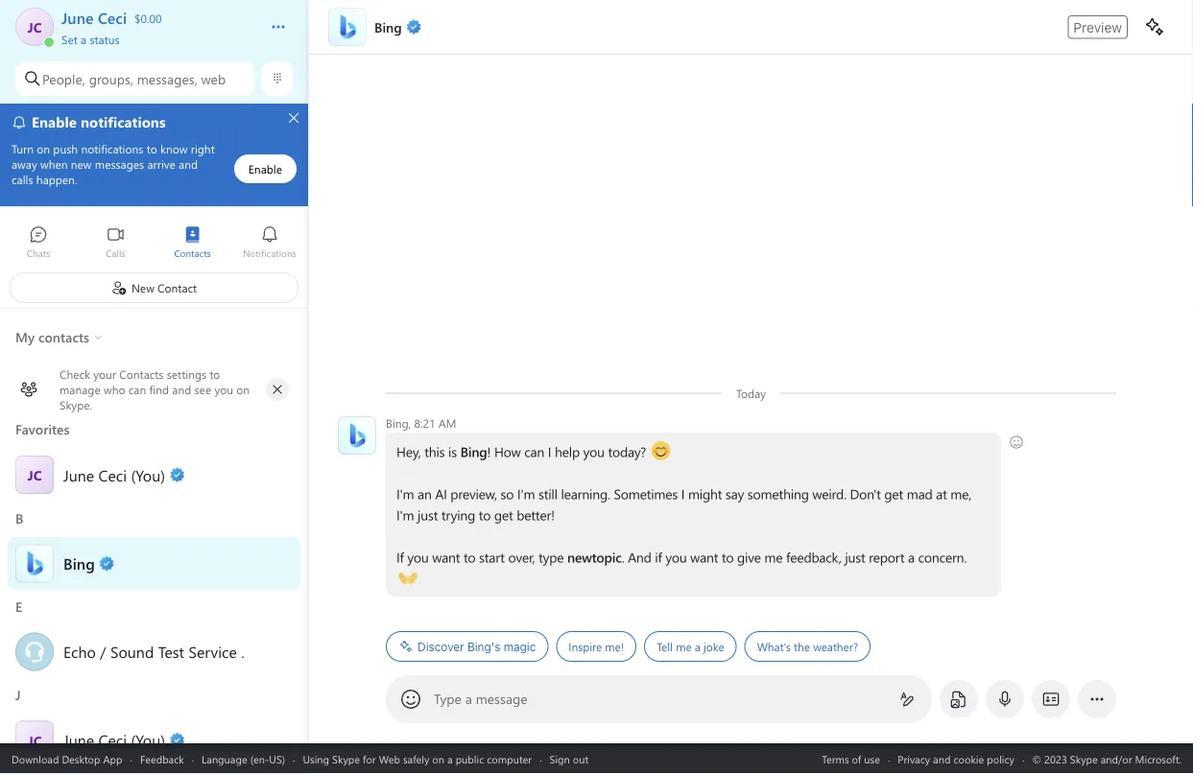 Task type: locate. For each thing, give the bounding box(es) containing it.
(you) up feedback
[[131, 730, 165, 750]]

sign out
[[550, 752, 589, 767]]

0 horizontal spatial me
[[676, 639, 692, 655]]

to left start
[[464, 549, 476, 566]]

discover
[[418, 640, 464, 654]]

hey,
[[397, 443, 421, 461]]

(you) inside the favorites group
[[131, 464, 165, 485]]

help
[[555, 443, 580, 461]]

2 june ceci (you) from the top
[[63, 730, 165, 750]]

download
[[12, 752, 59, 767]]

ceci inside the favorites group
[[98, 464, 127, 485]]

!
[[487, 443, 491, 461]]

status
[[90, 31, 120, 47]]

1 ceci from the top
[[98, 464, 127, 485]]

(you) up b group
[[131, 464, 165, 485]]

get left mad
[[885, 485, 904, 503]]

set a status
[[61, 31, 120, 47]]

june inside j group
[[63, 730, 94, 750]]

0 horizontal spatial just
[[418, 506, 438, 524]]

1 horizontal spatial .
[[622, 549, 624, 566]]

you right "help"
[[583, 443, 605, 461]]

groups,
[[89, 70, 133, 88]]

tell
[[657, 639, 673, 655]]

ceci inside j group
[[98, 730, 127, 750]]

of
[[852, 752, 861, 767]]

1 june from the top
[[63, 464, 94, 485]]

ceci for j group
[[98, 730, 127, 750]]

1 vertical spatial i
[[681, 485, 685, 503]]

you right if
[[407, 549, 429, 566]]

ai
[[435, 485, 447, 503]]

and
[[933, 752, 951, 767]]

1 (you) from the top
[[131, 464, 165, 485]]

1 june ceci (you) from the top
[[63, 464, 165, 485]]

for
[[363, 752, 376, 767]]

newtopic . and if you want to give me feedback, just report a concern.
[[567, 549, 970, 566]]

download desktop app
[[12, 752, 122, 767]]

a
[[81, 31, 87, 47], [908, 549, 915, 566], [695, 639, 701, 655], [465, 690, 472, 708], [447, 752, 453, 767]]

2 horizontal spatial you
[[666, 549, 687, 566]]

june ceci (you) for j group
[[63, 730, 165, 750]]

1 horizontal spatial just
[[845, 549, 866, 566]]

. left and on the bottom
[[622, 549, 624, 566]]

want left 'give'
[[690, 549, 718, 566]]

/
[[100, 641, 106, 662]]

tell me a joke button
[[644, 632, 737, 662]]

1 want from the left
[[432, 549, 460, 566]]

0 horizontal spatial get
[[494, 506, 513, 524]]

policy
[[987, 752, 1015, 767]]

1 vertical spatial .
[[241, 641, 244, 662]]

.
[[622, 549, 624, 566], [241, 641, 244, 662]]

0 vertical spatial june
[[63, 464, 94, 485]]

just down an
[[418, 506, 438, 524]]

feedback,
[[786, 549, 842, 566]]

bing up echo
[[63, 553, 95, 574]]

set
[[61, 31, 77, 47]]

i right can
[[548, 443, 551, 461]]

june for j group
[[63, 730, 94, 750]]

2 ceci from the top
[[98, 730, 127, 750]]

june
[[63, 464, 94, 485], [63, 730, 94, 750]]

get
[[885, 485, 904, 503], [494, 506, 513, 524]]

Type a message text field
[[434, 690, 884, 710]]

0 horizontal spatial i
[[548, 443, 551, 461]]

. inside e group
[[241, 641, 244, 662]]

you right 'if' at the bottom
[[666, 549, 687, 566]]

over,
[[508, 549, 535, 566]]

i'm
[[397, 485, 414, 503], [517, 485, 535, 503], [397, 506, 414, 524]]

(you)
[[131, 464, 165, 485], [131, 730, 165, 750]]

feedback
[[140, 752, 184, 767]]

0 horizontal spatial bing
[[63, 553, 95, 574]]

1 horizontal spatial get
[[885, 485, 904, 503]]

0 vertical spatial (you)
[[131, 464, 165, 485]]

so
[[501, 485, 514, 503]]

say
[[726, 485, 744, 503]]

privacy and cookie policy link
[[898, 752, 1015, 767]]

just left report
[[845, 549, 866, 566]]

1 vertical spatial ceci
[[98, 730, 127, 750]]

0 vertical spatial just
[[418, 506, 438, 524]]

ceci up app
[[98, 730, 127, 750]]

1 vertical spatial (you)
[[131, 730, 165, 750]]

tab list
[[0, 217, 308, 270]]

to
[[479, 506, 491, 524], [464, 549, 476, 566], [722, 549, 734, 566]]

start
[[479, 549, 505, 566]]

(openhands)
[[398, 568, 471, 586]]

i'm an ai preview, so i'm still learning. sometimes i might say something weird. don't get mad at me, i'm just trying to get better! if you want to start over, type
[[397, 485, 975, 566]]

. right service
[[241, 641, 244, 662]]

1 vertical spatial just
[[845, 549, 866, 566]]

0 horizontal spatial .
[[241, 641, 244, 662]]

using skype for web safely on a public computer
[[303, 752, 532, 767]]

me right tell
[[676, 639, 692, 655]]

2 june from the top
[[63, 730, 94, 750]]

(smileeyes)
[[652, 442, 715, 459]]

favorites group
[[0, 414, 308, 504]]

type
[[434, 690, 462, 708]]

0 vertical spatial get
[[885, 485, 904, 503]]

just
[[418, 506, 438, 524], [845, 549, 866, 566]]

to left 'give'
[[722, 549, 734, 566]]

1 horizontal spatial bing
[[460, 443, 487, 461]]

tell me a joke
[[657, 639, 725, 655]]

you inside i'm an ai preview, so i'm still learning. sometimes i might say something weird. don't get mad at me, i'm just trying to get better! if you want to start over, type
[[407, 549, 429, 566]]

you
[[583, 443, 605, 461], [407, 549, 429, 566], [666, 549, 687, 566]]

june ceci (you) up app
[[63, 730, 165, 750]]

newtopic
[[567, 549, 622, 566]]

learning.
[[561, 485, 610, 503]]

2 (you) from the top
[[131, 730, 165, 750]]

people,
[[42, 70, 85, 88]]

june ceci (you) inside the favorites group
[[63, 464, 165, 485]]

i
[[548, 443, 551, 461], [681, 485, 685, 503]]

1 vertical spatial me
[[676, 639, 692, 655]]

bing, 8:21 am
[[386, 416, 456, 431]]

1 vertical spatial get
[[494, 506, 513, 524]]

get down so
[[494, 506, 513, 524]]

1 vertical spatial june
[[63, 730, 94, 750]]

0 horizontal spatial you
[[407, 549, 429, 566]]

i inside i'm an ai preview, so i'm still learning. sometimes i might say something weird. don't get mad at me, i'm just trying to get better! if you want to start over, type
[[681, 485, 685, 503]]

bing right is
[[460, 443, 487, 461]]

want up (openhands)
[[432, 549, 460, 566]]

cookie
[[954, 752, 984, 767]]

bing inside list item
[[63, 553, 95, 574]]

ceci
[[98, 464, 127, 485], [98, 730, 127, 750]]

i left might
[[681, 485, 685, 503]]

b group
[[0, 504, 308, 592]]

(you) inside j group
[[131, 730, 165, 750]]

0 horizontal spatial want
[[432, 549, 460, 566]]

can
[[524, 443, 545, 461]]

0 vertical spatial bing
[[460, 443, 487, 461]]

something
[[748, 485, 809, 503]]

sign
[[550, 752, 570, 767]]

app
[[103, 752, 122, 767]]

june ceci (you)
[[63, 464, 165, 485], [63, 730, 165, 750]]

2 want from the left
[[690, 549, 718, 566]]

1 horizontal spatial want
[[690, 549, 718, 566]]

sound
[[110, 641, 154, 662]]

0 vertical spatial i
[[548, 443, 551, 461]]

i'm up if
[[397, 506, 414, 524]]

report
[[869, 549, 905, 566]]

language
[[202, 752, 247, 767]]

type
[[539, 549, 564, 566]]

1 horizontal spatial i
[[681, 485, 685, 503]]

web
[[379, 752, 400, 767]]

this
[[425, 443, 445, 461]]

june inside the favorites group
[[63, 464, 94, 485]]

1 vertical spatial bing
[[63, 553, 95, 574]]

(you) for the favorites group
[[131, 464, 165, 485]]

just inside i'm an ai preview, so i'm still learning. sometimes i might say something weird. don't get mad at me, i'm just trying to get better! if you want to start over, type
[[418, 506, 438, 524]]

want
[[432, 549, 460, 566], [690, 549, 718, 566]]

1 horizontal spatial me
[[765, 549, 783, 566]]

people, groups, messages, web button
[[15, 61, 254, 96]]

0 vertical spatial june ceci (you)
[[63, 464, 165, 485]]

ceci for the favorites group
[[98, 464, 127, 485]]

me right 'give'
[[765, 549, 783, 566]]

magic
[[504, 640, 536, 654]]

0 vertical spatial ceci
[[98, 464, 127, 485]]

june ceci (you) inside j group
[[63, 730, 165, 750]]

1 vertical spatial june ceci (you)
[[63, 730, 165, 750]]

if
[[655, 549, 662, 566]]

june ceci (you) up b group
[[63, 464, 165, 485]]

to down preview,
[[479, 506, 491, 524]]

want inside i'm an ai preview, so i'm still learning. sometimes i might say something weird. don't get mad at me, i'm just trying to get better! if you want to start over, type
[[432, 549, 460, 566]]

ceci up b group
[[98, 464, 127, 485]]

(you) for j group
[[131, 730, 165, 750]]



Task type: vqa. For each thing, say whether or not it's contained in the screenshot.
Ask
no



Task type: describe. For each thing, give the bounding box(es) containing it.
still
[[539, 485, 558, 503]]

public
[[456, 752, 484, 767]]

echo
[[63, 641, 96, 662]]

privacy and cookie policy
[[898, 752, 1015, 767]]

0 vertical spatial .
[[622, 549, 624, 566]]

an
[[418, 485, 432, 503]]

is
[[448, 443, 457, 461]]

don't
[[850, 485, 881, 503]]

a right report
[[908, 549, 915, 566]]

bing's
[[467, 640, 501, 654]]

better!
[[517, 506, 555, 524]]

me inside tell me a joke button
[[676, 639, 692, 655]]

set a status button
[[61, 27, 252, 47]]

weird.
[[813, 485, 847, 503]]

am
[[439, 416, 456, 431]]

if
[[397, 549, 404, 566]]

1 horizontal spatial to
[[479, 506, 491, 524]]

me!
[[605, 639, 624, 655]]

i'm left an
[[397, 485, 414, 503]]

what's
[[757, 639, 791, 655]]

language (en-us)
[[202, 752, 285, 767]]

joke
[[704, 639, 725, 655]]

what's the weather?
[[757, 639, 858, 655]]

i'm right so
[[517, 485, 535, 503]]

today?
[[608, 443, 646, 461]]

hey, this is bing ! how can i help you today?
[[397, 443, 650, 461]]

a left joke
[[695, 639, 701, 655]]

skype
[[332, 752, 360, 767]]

2 horizontal spatial to
[[722, 549, 734, 566]]

terms of use link
[[822, 752, 880, 767]]

a right set
[[81, 31, 87, 47]]

might
[[688, 485, 722, 503]]

computer
[[487, 752, 532, 767]]

june for the favorites group
[[63, 464, 94, 485]]

a right 'on'
[[447, 752, 453, 767]]

sometimes
[[614, 485, 678, 503]]

inspire me!
[[569, 639, 624, 655]]

messages,
[[137, 70, 197, 88]]

privacy
[[898, 752, 930, 767]]

preview
[[1074, 19, 1122, 35]]

bing, selected. list item
[[0, 537, 308, 590]]

e group
[[0, 592, 308, 680]]

give
[[737, 549, 761, 566]]

out
[[573, 752, 589, 767]]

web
[[201, 70, 226, 88]]

inspire
[[569, 639, 602, 655]]

safely
[[403, 752, 429, 767]]

weather?
[[813, 639, 858, 655]]

preview,
[[451, 485, 497, 503]]

message
[[476, 690, 528, 708]]

bing,
[[386, 416, 411, 431]]

june ceci (you) for the favorites group
[[63, 464, 165, 485]]

echo / sound test service .
[[63, 641, 244, 662]]

concern.
[[918, 549, 967, 566]]

j group
[[0, 680, 308, 769]]

on
[[432, 752, 445, 767]]

terms of use
[[822, 752, 880, 767]]

test
[[158, 641, 184, 662]]

0 horizontal spatial to
[[464, 549, 476, 566]]

sign out link
[[550, 752, 589, 767]]

service
[[189, 641, 237, 662]]

a right "type" on the left of the page
[[465, 690, 472, 708]]

using
[[303, 752, 329, 767]]

0 vertical spatial me
[[765, 549, 783, 566]]

trying
[[442, 506, 475, 524]]

(en-
[[250, 752, 269, 767]]

at
[[936, 485, 947, 503]]

1 horizontal spatial you
[[583, 443, 605, 461]]

language (en-us) link
[[202, 752, 285, 767]]

feedback link
[[140, 752, 184, 767]]

mad
[[907, 485, 933, 503]]

8:21
[[414, 416, 435, 431]]

inspire me! button
[[556, 632, 637, 662]]

me,
[[951, 485, 972, 503]]

the
[[794, 639, 810, 655]]

download desktop app link
[[12, 752, 122, 767]]

discover bing's magic
[[418, 640, 536, 654]]

and
[[628, 549, 652, 566]]

desktop
[[62, 752, 100, 767]]

using skype for web safely on a public computer link
[[303, 752, 532, 767]]



